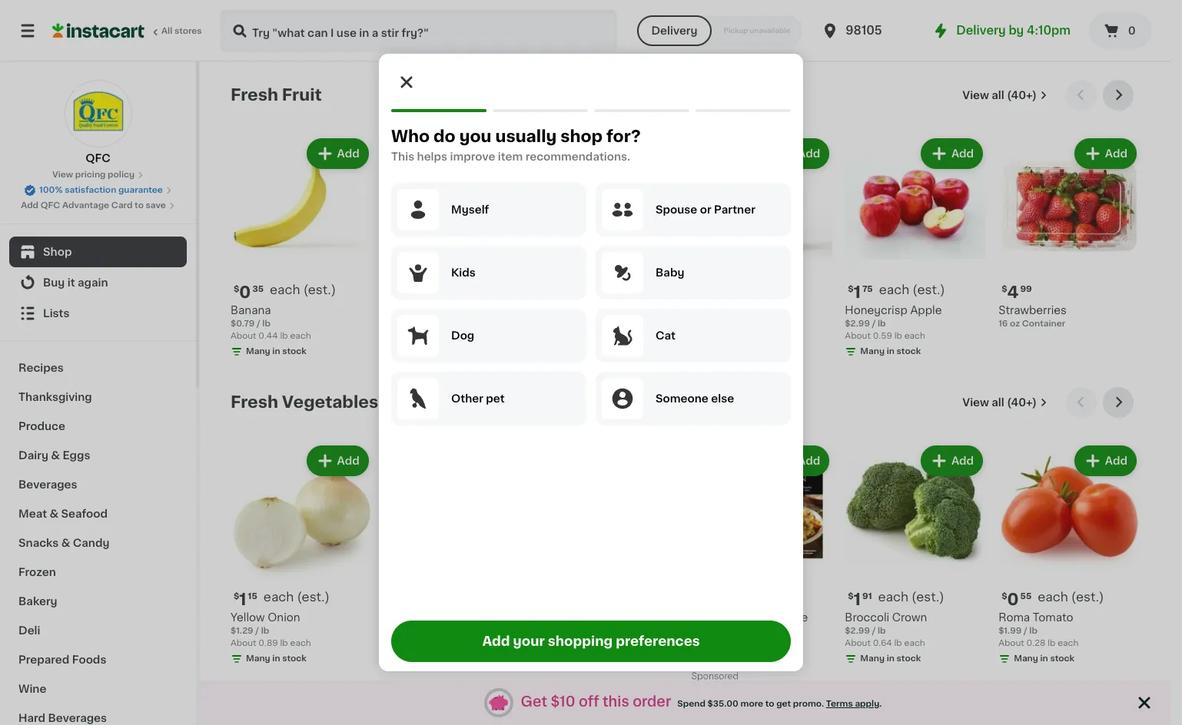 Task type: locate. For each thing, give the bounding box(es) containing it.
add button
[[308, 140, 367, 168], [462, 140, 521, 168], [769, 140, 828, 168], [923, 140, 982, 168], [1076, 140, 1136, 168], [308, 448, 367, 475], [769, 448, 828, 475], [923, 448, 982, 475], [1076, 448, 1136, 475]]

beverages down wine link
[[48, 714, 107, 724]]

product group containing 4
[[999, 135, 1140, 331]]

lb
[[262, 320, 271, 328], [878, 320, 886, 328], [280, 332, 288, 341], [895, 332, 903, 341], [261, 627, 269, 636], [878, 627, 886, 636], [1030, 627, 1038, 636], [280, 640, 288, 648], [895, 640, 903, 648], [1048, 640, 1056, 648]]

0 vertical spatial &
[[51, 451, 60, 461]]

prepared
[[18, 655, 69, 666]]

corn
[[772, 628, 798, 639]]

each up onion
[[264, 591, 294, 604]]

& for meat
[[50, 509, 59, 520]]

organic
[[538, 305, 581, 316]]

about for roma tomato
[[999, 640, 1025, 648]]

(est.) up banana $0.79 / lb about 0.44 lb each
[[303, 284, 336, 296]]

None search field
[[220, 9, 618, 52]]

0.28
[[1027, 640, 1046, 648]]

in up sponsored badge image
[[733, 658, 741, 667]]

$ left 89 on the top of the page
[[387, 285, 393, 294]]

$2.99
[[845, 320, 870, 328], [845, 627, 870, 636]]

1 vertical spatial fresh
[[231, 394, 278, 411]]

1 item carousel region from the top
[[231, 80, 1140, 375]]

$ left '91'
[[848, 593, 854, 601]]

stock down "kids"
[[436, 323, 460, 331]]

add qfc advantage card to save link
[[21, 200, 175, 212]]

each right '91'
[[879, 591, 909, 604]]

each down tomato
[[1058, 640, 1079, 648]]

$ inside $ 0 55
[[1002, 593, 1008, 601]]

1 up your
[[538, 627, 542, 636]]

onion
[[268, 613, 300, 624]]

about down $0.79
[[231, 332, 256, 341]]

(est.) up 'crown'
[[912, 591, 945, 604]]

close image
[[1136, 694, 1154, 713]]

$ left 15
[[234, 593, 239, 601]]

thanksgiving link
[[9, 383, 187, 412]]

each (est.) for honeycrisp apple
[[879, 284, 946, 296]]

qfc link
[[64, 80, 132, 166]]

1 $2.99 from the top
[[845, 320, 870, 328]]

many down organic
[[553, 323, 578, 331]]

bunch
[[544, 627, 571, 636]]

each (est.) up 'crown'
[[879, 591, 945, 604]]

about left 0.59
[[845, 332, 871, 341]]

1 horizontal spatial delivery
[[957, 25, 1006, 36]]

1 banana from the left
[[231, 305, 271, 316]]

many down bunch
[[553, 643, 578, 651]]

0 vertical spatial view
[[963, 90, 990, 101]]

$2.99 inside honeycrisp apple $2.99 / lb about 0.59 lb each
[[845, 320, 870, 328]]

oz
[[1010, 320, 1021, 328], [703, 643, 713, 651]]

0 vertical spatial $2.99
[[845, 320, 870, 328]]

shop
[[43, 247, 72, 258]]

add button for banana
[[308, 140, 367, 168]]

many down 0.44
[[246, 347, 270, 356]]

stock down "$0.99 per pound" element
[[590, 323, 614, 331]]

1 for broccoli crown
[[854, 592, 861, 608]]

spouse
[[656, 205, 698, 215]]

beverages
[[18, 480, 77, 491], [48, 714, 107, 724]]

$0.79
[[231, 320, 255, 328]]

item
[[498, 151, 523, 162]]

1 horizontal spatial to
[[766, 701, 775, 709]]

to
[[135, 201, 144, 210], [766, 701, 775, 709]]

0 vertical spatial (40+)
[[1007, 90, 1037, 101]]

add button for yellow onion
[[308, 448, 367, 475]]

each (est.) up tomato
[[1038, 591, 1105, 604]]

0 horizontal spatial to
[[135, 201, 144, 210]]

about inside roma tomato $1.99 / lb about 0.28 lb each
[[999, 640, 1025, 648]]

seafood
[[61, 509, 108, 520]]

each right 35
[[270, 284, 300, 296]]

qfc up view pricing policy link
[[86, 153, 111, 164]]

oz right 16
[[1010, 320, 1021, 328]]

many in stock down 0.44
[[246, 347, 307, 356]]

each up tomato
[[1038, 591, 1069, 604]]

view all (40+) for fresh fruit
[[963, 90, 1037, 101]]

0 vertical spatial all
[[992, 90, 1005, 101]]

2 banana from the left
[[584, 305, 624, 316]]

(est.) inside $1.91 each (estimated) element
[[912, 591, 945, 604]]

/ inside honeycrisp apple $2.99 / lb about 0.59 lb each
[[872, 320, 876, 328]]

$ left 55
[[1002, 593, 1008, 601]]

each (est.)
[[270, 284, 336, 296], [879, 284, 946, 296], [264, 591, 330, 604], [879, 591, 945, 604], [1038, 591, 1105, 604]]

0
[[1129, 25, 1136, 36], [239, 284, 251, 301], [700, 284, 712, 301], [547, 284, 558, 301], [1008, 592, 1019, 608]]

2 fresh from the top
[[231, 394, 278, 411]]

0 vertical spatial view all (40+)
[[963, 90, 1037, 101]]

$2.99 down broccoli on the right bottom
[[845, 627, 870, 636]]

1 vertical spatial all
[[992, 398, 1005, 408]]

add button for limes
[[769, 140, 828, 168]]

hard
[[18, 714, 45, 724]]

do
[[434, 128, 456, 145]]

delivery inside delivery button
[[652, 25, 698, 36]]

0 vertical spatial oz
[[1010, 320, 1021, 328]]

(est.) for honeycrisp apple
[[913, 284, 946, 296]]

add button for broccoli crown
[[923, 448, 982, 475]]

$ left 75 on the top of the page
[[848, 285, 854, 294]]

many up sponsored badge image
[[707, 658, 731, 667]]

$1.91 each (estimated) element
[[845, 590, 987, 610]]

in down the 0.64
[[887, 655, 895, 663]]

1 horizontal spatial oz
[[1010, 320, 1021, 328]]

to down the guarantee
[[135, 201, 144, 210]]

in down organic
[[580, 323, 588, 331]]

about down $1.29
[[231, 640, 256, 648]]

eggs
[[63, 451, 90, 461]]

18
[[692, 643, 701, 651]]

& left eggs
[[51, 451, 60, 461]]

89
[[402, 285, 413, 294]]

(est.) inside $0.55 each (estimated) element
[[1072, 591, 1105, 604]]

item carousel region
[[231, 80, 1140, 375], [231, 388, 1140, 692]]

who do you usually shop for? this helps improve item recommendations.
[[391, 128, 641, 162]]

product group containing add
[[692, 443, 833, 686]]

1 vertical spatial view all (40+)
[[963, 398, 1037, 408]]

0 vertical spatial qfc
[[86, 153, 111, 164]]

delivery for delivery
[[652, 25, 698, 36]]

1 vertical spatial to
[[766, 701, 775, 709]]

beverages down dairy & eggs
[[18, 480, 77, 491]]

add qfc advantage card to save
[[21, 201, 166, 210]]

1 view all (40+) button from the top
[[957, 80, 1054, 111]]

delivery inside delivery by 4:10pm link
[[957, 25, 1006, 36]]

/ for honeycrisp apple
[[872, 320, 876, 328]]

(est.) up onion
[[297, 591, 330, 604]]

(40+) for fresh fruit
[[1007, 90, 1037, 101]]

& left candy
[[61, 538, 70, 549]]

each (est.) inside $0.55 each (estimated) element
[[1038, 591, 1105, 604]]

0 vertical spatial beverages
[[18, 480, 77, 491]]

0 vertical spatial view all (40+) button
[[957, 80, 1054, 111]]

about inside the 'yellow onion $1.29 / lb about 0.89 lb each'
[[231, 640, 256, 648]]

about down $1.99
[[999, 640, 1025, 648]]

2 vertical spatial view
[[963, 398, 990, 408]]

0 horizontal spatial delivery
[[652, 25, 698, 36]]

each right 0.44
[[290, 332, 311, 341]]

baby
[[656, 268, 685, 278]]

& inside "link"
[[61, 538, 70, 549]]

get
[[777, 701, 791, 709]]

1 vertical spatial qfc
[[41, 201, 60, 210]]

lb right the 0.64
[[895, 640, 903, 648]]

/ for yellow onion
[[256, 627, 259, 636]]

each inside "$0.35 each (estimated)" element
[[270, 284, 300, 296]]

main content
[[200, 62, 1171, 726]]

each (est.) inside "$0.35 each (estimated)" element
[[270, 284, 336, 296]]

each (est.) up onion
[[264, 591, 330, 604]]

add your shopping preferences element
[[379, 54, 804, 672]]

$2.99 down honeycrisp at the top
[[845, 320, 870, 328]]

wine
[[18, 684, 46, 695]]

dairy & eggs link
[[9, 441, 187, 471]]

1 vertical spatial $2.99
[[845, 627, 870, 636]]

else
[[711, 394, 734, 404]]

2 $2.99 from the top
[[845, 627, 870, 636]]

1 all from the top
[[992, 90, 1005, 101]]

broccoli
[[845, 613, 890, 624]]

about
[[231, 332, 256, 341], [845, 332, 871, 341], [231, 640, 256, 648], [845, 640, 871, 648], [999, 640, 1025, 648]]

many down "cucumber"
[[400, 630, 424, 639]]

improve
[[450, 151, 496, 162]]

green
[[538, 613, 571, 624]]

many inside product "group"
[[707, 658, 731, 667]]

0 horizontal spatial banana
[[231, 305, 271, 316]]

fresh
[[231, 87, 278, 103], [231, 394, 278, 411]]

1 left '91'
[[854, 592, 861, 608]]

many down 0.28
[[1014, 655, 1039, 664]]

delivery by 4:10pm
[[957, 25, 1071, 36]]

75
[[863, 285, 873, 294]]

1 horizontal spatial banana
[[584, 305, 624, 316]]

fresh down 0.44
[[231, 394, 278, 411]]

green onions (scallions) 1 bunch
[[538, 613, 672, 636]]

about inside "broccoli crown $2.99 / lb about 0.64 lb each"
[[845, 640, 871, 648]]

2 view all (40+) button from the top
[[957, 388, 1054, 418]]

in down 0.44
[[272, 347, 280, 356]]

apply
[[855, 701, 880, 709]]

$2.99 for fresh vegetables
[[845, 627, 870, 636]]

$ inside $ 1 75
[[848, 285, 854, 294]]

produce link
[[9, 412, 187, 441]]

98105
[[846, 25, 883, 36]]

each right 75 on the top of the page
[[879, 284, 910, 296]]

0.59
[[873, 332, 893, 341]]

kids
[[451, 268, 476, 278]]

& right meat
[[50, 509, 59, 520]]

each down onion
[[290, 640, 311, 648]]

$ 0 35
[[234, 284, 264, 301]]

/
[[257, 320, 260, 328], [872, 320, 876, 328], [256, 627, 259, 636], [872, 627, 876, 636], [1024, 627, 1028, 636]]

many down 0.89 at the bottom of the page
[[246, 655, 270, 663]]

banana
[[231, 305, 271, 316], [584, 305, 624, 316]]

organic banana many in stock
[[538, 305, 624, 331]]

$ left 35
[[234, 285, 239, 294]]

1 vertical spatial view all (40+) button
[[957, 388, 1054, 418]]

helps
[[417, 151, 448, 162]]

1 vertical spatial oz
[[703, 643, 713, 651]]

many in stock down "cucumber"
[[400, 630, 460, 639]]

fresh left fruit
[[231, 87, 278, 103]]

1 left 75 on the top of the page
[[854, 284, 861, 301]]

snacks & candy link
[[9, 529, 187, 558]]

& for snacks
[[61, 538, 70, 549]]

for?
[[607, 128, 641, 145]]

qfc logo image
[[64, 80, 132, 148]]

/ inside the 'yellow onion $1.29 / lb about 0.89 lb each'
[[256, 627, 259, 636]]

98105 button
[[822, 9, 914, 52]]

$ inside $ 1 91
[[848, 593, 854, 601]]

2 all from the top
[[992, 398, 1005, 408]]

$
[[234, 285, 239, 294], [387, 285, 393, 294], [848, 285, 854, 294], [1002, 285, 1008, 294], [234, 593, 239, 601], [848, 593, 854, 601], [1002, 593, 1008, 601]]

(est.) for roma tomato
[[1072, 591, 1105, 604]]

stock down green onions (scallions) 1 bunch
[[590, 643, 614, 651]]

about left the 0.64
[[845, 640, 871, 648]]

each down 'crown'
[[905, 640, 926, 648]]

1 (40+) from the top
[[1007, 90, 1037, 101]]

0 horizontal spatial oz
[[703, 643, 713, 651]]

0 vertical spatial item carousel region
[[231, 80, 1140, 375]]

lb right 0.89 at the bottom of the page
[[280, 640, 288, 648]]

stock down roma tomato $1.99 / lb about 0.28 lb each
[[1051, 655, 1075, 664]]

add your shopping preferences button
[[391, 621, 791, 663]]

candy
[[73, 538, 110, 549]]

in
[[426, 323, 434, 331], [580, 323, 588, 331], [272, 347, 280, 356], [887, 347, 895, 356], [426, 630, 434, 639], [580, 643, 588, 651], [272, 655, 280, 663], [887, 655, 895, 663], [1041, 655, 1049, 664], [733, 658, 741, 667]]

/ down honeycrisp at the top
[[872, 320, 876, 328]]

all
[[161, 27, 172, 35]]

in down 0.59
[[887, 347, 895, 356]]

about inside honeycrisp apple $2.99 / lb about 0.59 lb each
[[845, 332, 871, 341]]

oz right 18
[[703, 643, 713, 651]]

1 vertical spatial &
[[50, 509, 59, 520]]

$ left 99
[[1002, 285, 1008, 294]]

(est.) up tomato
[[1072, 591, 1105, 604]]

satisfaction
[[65, 186, 116, 195]]

55
[[1021, 593, 1032, 601]]

$ inside $ 1 89
[[387, 285, 393, 294]]

each (est.) inside $1.91 each (estimated) element
[[879, 591, 945, 604]]

pricing
[[75, 171, 106, 179]]

0.44
[[259, 332, 278, 341]]

many down 0.59
[[861, 347, 885, 356]]

spend
[[678, 701, 706, 709]]

/ up 0.44
[[257, 320, 260, 328]]

100%
[[39, 186, 63, 195]]

0 vertical spatial to
[[135, 201, 144, 210]]

(est.) for yellow onion
[[297, 591, 330, 604]]

each (est.) right 35
[[270, 284, 336, 296]]

$ inside '$ 0 35'
[[234, 285, 239, 294]]

each (est.) inside $1.15 each (estimated) element
[[264, 591, 330, 604]]

1 vertical spatial item carousel region
[[231, 388, 1140, 692]]

someone else
[[656, 394, 734, 404]]

view
[[963, 90, 990, 101], [52, 171, 73, 179], [963, 398, 990, 408]]

1 fresh from the top
[[231, 87, 278, 103]]

$2.99 inside "broccoli crown $2.99 / lb about 0.64 lb each"
[[845, 627, 870, 636]]

shopping
[[548, 636, 613, 648]]

each inside the 'yellow onion $1.29 / lb about 0.89 lb each'
[[290, 640, 311, 648]]

each (est.) for broccoli crown
[[879, 591, 945, 604]]

qfc down 100%
[[41, 201, 60, 210]]

2 view all (40+) from the top
[[963, 398, 1037, 408]]

$1.15 each (estimated) element
[[231, 590, 372, 610]]

avocado
[[384, 305, 432, 316]]

all
[[992, 90, 1005, 101], [992, 398, 1005, 408]]

strawberries 16 oz container
[[999, 305, 1067, 328]]

qfc
[[86, 153, 111, 164], [41, 201, 60, 210]]

/ right $1.99
[[1024, 627, 1028, 636]]

/lb
[[578, 284, 594, 296]]

it
[[67, 278, 75, 288]]

/ up the 0.64
[[872, 627, 876, 636]]

stock down 'street'
[[743, 658, 768, 667]]

/ for broccoli crown
[[872, 627, 876, 636]]

stock down honeycrisp apple $2.99 / lb about 0.59 lb each
[[897, 347, 921, 356]]

honeycrisp apple $2.99 / lb about 0.59 lb each
[[845, 305, 942, 341]]

(40+) for fresh vegetables
[[1007, 398, 1037, 408]]

2 item carousel region from the top
[[231, 388, 1140, 692]]

(est.) up apple
[[913, 284, 946, 296]]

many in stock up sponsored badge image
[[707, 658, 768, 667]]

save
[[146, 201, 166, 210]]

each (est.) up apple
[[879, 284, 946, 296]]

/ inside roma tomato $1.99 / lb about 0.28 lb each
[[1024, 627, 1028, 636]]

each inside banana $0.79 / lb about 0.44 lb each
[[290, 332, 311, 341]]

$ for yellow onion
[[234, 593, 239, 601]]

stores
[[174, 27, 202, 35]]

product group
[[231, 135, 372, 361], [384, 135, 526, 337], [538, 135, 679, 337], [692, 135, 833, 337], [845, 135, 987, 361], [999, 135, 1140, 331], [231, 443, 372, 669], [692, 443, 833, 686], [845, 443, 987, 669], [999, 443, 1140, 669]]

(est.) inside "$0.35 each (estimated)" element
[[303, 284, 336, 296]]

snacks & candy
[[18, 538, 110, 549]]

card
[[111, 201, 133, 210]]

16
[[999, 320, 1008, 328]]

each (est.) inside $1.75 each (estimated) element
[[879, 284, 946, 296]]

lb up 0.59
[[878, 320, 886, 328]]

to left the get
[[766, 701, 775, 709]]

$ inside $ 1 15
[[234, 593, 239, 601]]

1 for yellow onion
[[239, 592, 247, 608]]

/ inside "broccoli crown $2.99 / lb about 0.64 lb each"
[[872, 627, 876, 636]]

deli
[[18, 626, 40, 637]]

2 (40+) from the top
[[1007, 398, 1037, 408]]

view all (40+)
[[963, 90, 1037, 101], [963, 398, 1037, 408]]

(est.) inside $1.75 each (estimated) element
[[913, 284, 946, 296]]

each inside honeycrisp apple $2.99 / lb about 0.59 lb each
[[905, 332, 926, 341]]

1 view all (40+) from the top
[[963, 90, 1037, 101]]

all for fresh vegetables
[[992, 398, 1005, 408]]

0 vertical spatial fresh
[[231, 87, 278, 103]]

1 left 15
[[239, 592, 247, 608]]

1 vertical spatial (40+)
[[1007, 398, 1037, 408]]

each down apple
[[905, 332, 926, 341]]

banana down "$0.99 per pound" element
[[584, 305, 624, 316]]

lb up 0.89 at the bottom of the page
[[261, 627, 269, 636]]

(est.) inside $1.15 each (estimated) element
[[297, 591, 330, 604]]

view for fresh vegetables
[[963, 398, 990, 408]]

2 vertical spatial &
[[61, 538, 70, 549]]



Task type: describe. For each thing, give the bounding box(es) containing it.
shop
[[561, 128, 603, 145]]

(est.) for banana
[[303, 284, 336, 296]]

thanksgiving
[[18, 392, 92, 403]]

fresh for fresh fruit
[[231, 87, 278, 103]]

by
[[1009, 25, 1024, 36]]

each inside $0.55 each (estimated) element
[[1038, 591, 1069, 604]]

shop link
[[9, 237, 187, 268]]

many in stock down the 0.64
[[861, 655, 921, 663]]

partner
[[714, 205, 756, 215]]

$ for banana
[[234, 285, 239, 294]]

container
[[1023, 320, 1066, 328]]

0 inside 0 limes
[[700, 284, 712, 301]]

4:10pm
[[1027, 25, 1071, 36]]

many in stock down 0.28
[[1014, 655, 1075, 664]]

fresh for fresh vegetables
[[231, 394, 278, 411]]

onions
[[574, 613, 613, 624]]

handmade
[[749, 613, 808, 624]]

about for yellow onion
[[231, 640, 256, 648]]

oz inside beecher's handmade cheese street corn 18 oz
[[703, 643, 713, 651]]

item carousel region containing fresh fruit
[[231, 80, 1140, 375]]

meat & seafood link
[[9, 500, 187, 529]]

produce
[[18, 421, 65, 432]]

$1.29
[[231, 627, 253, 636]]

$ 1 89
[[387, 284, 413, 301]]

stock down "broccoli crown $2.99 / lb about 0.64 lb each"
[[897, 655, 921, 663]]

many down the 0.64
[[861, 655, 885, 663]]

buy it again link
[[9, 268, 187, 298]]

get $10 off this order spend $35.00 more to get promo. terms apply .
[[521, 696, 882, 710]]

get
[[521, 696, 548, 710]]

buy
[[43, 278, 65, 288]]

1 horizontal spatial qfc
[[86, 153, 111, 164]]

about for honeycrisp apple
[[845, 332, 871, 341]]

add button for honeycrisp apple
[[923, 140, 982, 168]]

$ inside $ 4 99
[[1002, 285, 1008, 294]]

you
[[460, 128, 492, 145]]

lb right 0.28
[[1048, 640, 1056, 648]]

view all (40+) for fresh vegetables
[[963, 398, 1037, 408]]

stock down "cucumber"
[[436, 630, 460, 639]]

in inside product "group"
[[733, 658, 741, 667]]

buy it again
[[43, 278, 108, 288]]

stock inside organic banana many in stock
[[590, 323, 614, 331]]

(est.) for broccoli crown
[[912, 591, 945, 604]]

in inside organic banana many in stock
[[580, 323, 588, 331]]

roma
[[999, 613, 1031, 624]]

& for dairy
[[51, 451, 60, 461]]

item carousel region containing fresh vegetables
[[231, 388, 1140, 692]]

many in stock inside product "group"
[[707, 658, 768, 667]]

add inside button
[[482, 636, 510, 648]]

$1.75 each (estimated) element
[[845, 283, 987, 303]]

1 inside green onions (scallions) 1 bunch
[[538, 627, 542, 636]]

many in stock down 0.89 at the bottom of the page
[[246, 655, 307, 663]]

oz inside strawberries 16 oz container
[[1010, 320, 1021, 328]]

delivery button
[[638, 15, 712, 46]]

this
[[391, 151, 415, 162]]

many in stock down 0.59
[[861, 347, 921, 356]]

all for fresh fruit
[[992, 90, 1005, 101]]

91
[[863, 593, 872, 601]]

view for fresh fruit
[[963, 90, 990, 101]]

lb up the 0.64
[[878, 627, 886, 636]]

get $10 off this order status
[[515, 696, 888, 712]]

each inside $1.75 each (estimated) element
[[879, 284, 910, 296]]

each (est.) for banana
[[270, 284, 336, 296]]

banana inside organic banana many in stock
[[584, 305, 624, 316]]

many in stock down the avocado
[[400, 323, 460, 331]]

$0.99 per pound element
[[538, 283, 679, 303]]

add your shopping preferences
[[482, 636, 700, 648]]

each inside roma tomato $1.99 / lb about 0.28 lb each
[[1058, 640, 1079, 648]]

$ 4 99
[[1002, 284, 1033, 301]]

1 left 89 on the top of the page
[[393, 284, 400, 301]]

fresh vegetables
[[231, 394, 378, 411]]

0 horizontal spatial qfc
[[41, 201, 60, 210]]

each (est.) for roma tomato
[[1038, 591, 1105, 604]]

add button for strawberries
[[1076, 140, 1136, 168]]

strawberries
[[999, 305, 1067, 316]]

view all (40+) button for fresh vegetables
[[957, 388, 1054, 418]]

many inside organic banana many in stock
[[553, 323, 578, 331]]

frozen link
[[9, 558, 187, 587]]

1 vertical spatial beverages
[[48, 714, 107, 724]]

100% satisfaction guarantee button
[[24, 181, 172, 197]]

prepared foods link
[[9, 646, 187, 675]]

each inside $1.91 each (estimated) element
[[879, 591, 909, 604]]

delivery for delivery by 4:10pm
[[957, 25, 1006, 36]]

instacart logo image
[[52, 22, 145, 40]]

many in stock down bunch
[[553, 643, 614, 651]]

lb up 0.28
[[1030, 627, 1038, 636]]

stock down banana $0.79 / lb about 0.44 lb each
[[282, 347, 307, 356]]

in down 0.89 at the bottom of the page
[[272, 655, 280, 663]]

in down the avocado
[[426, 323, 434, 331]]

apple
[[911, 305, 942, 316]]

lb right 0.59
[[895, 332, 903, 341]]

in down "cucumber"
[[426, 630, 434, 639]]

roma tomato $1.99 / lb about 0.28 lb each
[[999, 613, 1079, 648]]

hard beverages link
[[9, 704, 187, 726]]

terms
[[826, 701, 853, 709]]

$10
[[551, 696, 576, 710]]

all stores link
[[52, 9, 203, 52]]

cucumber
[[384, 613, 441, 624]]

in down 0.28
[[1041, 655, 1049, 664]]

promo.
[[793, 701, 824, 709]]

service type group
[[638, 15, 803, 46]]

add button for avocado
[[462, 140, 521, 168]]

$1.99
[[999, 627, 1022, 636]]

cheese
[[692, 628, 733, 639]]

$ 0 55
[[1002, 592, 1032, 608]]

beecher's
[[692, 613, 746, 624]]

this
[[603, 696, 630, 710]]

bakery
[[18, 597, 57, 607]]

lb right 0.44
[[280, 332, 288, 341]]

to inside get $10 off this order spend $35.00 more to get promo. terms apply .
[[766, 701, 775, 709]]

$ for honeycrisp apple
[[848, 285, 854, 294]]

all stores
[[161, 27, 202, 35]]

again
[[78, 278, 108, 288]]

delivery by 4:10pm link
[[932, 22, 1071, 40]]

0 inside button
[[1129, 25, 1136, 36]]

(scallions)
[[615, 613, 672, 624]]

each inside $1.15 each (estimated) element
[[264, 591, 294, 604]]

bakery link
[[9, 587, 187, 617]]

$0.55 each (estimated) element
[[999, 590, 1140, 610]]

off
[[579, 696, 599, 710]]

about inside banana $0.79 / lb about 0.44 lb each
[[231, 332, 256, 341]]

99
[[1021, 285, 1033, 294]]

/ for roma tomato
[[1024, 627, 1028, 636]]

cat
[[656, 331, 676, 341]]

1 for honeycrisp apple
[[854, 284, 861, 301]]

beecher's handmade cheese street corn 18 oz
[[692, 613, 808, 651]]

banana inside banana $0.79 / lb about 0.44 lb each
[[231, 305, 271, 316]]

many down the avocado
[[400, 323, 424, 331]]

about for broccoli crown
[[845, 640, 871, 648]]

each (est.) for yellow onion
[[264, 591, 330, 604]]

stock inside product "group"
[[743, 658, 768, 667]]

100% satisfaction guarantee
[[39, 186, 163, 195]]

limes
[[692, 305, 724, 316]]

honeycrisp
[[845, 305, 908, 316]]

add button for roma tomato
[[1076, 448, 1136, 475]]

dairy & eggs
[[18, 451, 90, 461]]

recipes
[[18, 363, 64, 374]]

sponsored badge image
[[692, 673, 738, 682]]

other pet
[[451, 394, 505, 404]]

deli link
[[9, 617, 187, 646]]

stock down the 'yellow onion $1.29 / lb about 0.89 lb each'
[[282, 655, 307, 663]]

0.89
[[259, 640, 278, 648]]

$17.99 element
[[692, 590, 833, 610]]

each inside "broccoli crown $2.99 / lb about 0.64 lb each"
[[905, 640, 926, 648]]

$2.99 for fresh fruit
[[845, 320, 870, 328]]

/ inside banana $0.79 / lb about 0.44 lb each
[[257, 320, 260, 328]]

15
[[248, 593, 257, 601]]

view pricing policy
[[52, 171, 135, 179]]

$0.35 each (estimated) element
[[231, 283, 372, 303]]

foods
[[72, 655, 106, 666]]

recommendations.
[[526, 151, 631, 162]]

$ for broccoli crown
[[848, 593, 854, 601]]

$ 1 91
[[848, 592, 872, 608]]

fresh fruit
[[231, 87, 322, 103]]

someone
[[656, 394, 709, 404]]

main content containing fresh fruit
[[200, 62, 1171, 726]]

in down onions at the bottom of the page
[[580, 643, 588, 651]]

view all (40+) button for fresh fruit
[[957, 80, 1054, 111]]

lb up 0.44
[[262, 320, 271, 328]]

$ for roma tomato
[[1002, 593, 1008, 601]]

1 vertical spatial view
[[52, 171, 73, 179]]



Task type: vqa. For each thing, say whether or not it's contained in the screenshot.


